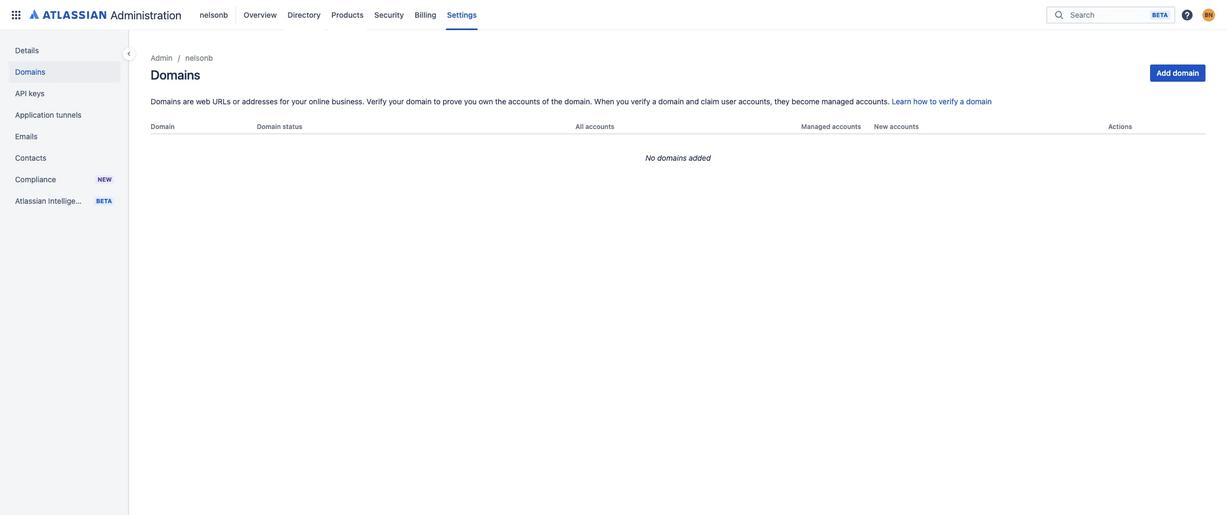Task type: locate. For each thing, give the bounding box(es) containing it.
accounts.
[[856, 97, 890, 106]]

you
[[464, 97, 477, 106], [617, 97, 629, 106]]

accounts right all
[[586, 123, 615, 131]]

to right how
[[930, 97, 937, 106]]

addresses
[[242, 97, 278, 106]]

1 horizontal spatial verify
[[939, 97, 959, 106]]

intelligence
[[48, 196, 88, 206]]

directory
[[288, 10, 321, 19]]

0 horizontal spatial domain
[[151, 123, 175, 131]]

new
[[875, 123, 889, 131], [98, 176, 112, 183]]

add domain button
[[1151, 65, 1206, 82]]

actions
[[1109, 123, 1133, 131]]

1 horizontal spatial a
[[961, 97, 965, 106]]

the
[[495, 97, 507, 106], [552, 97, 563, 106]]

1 a from the left
[[653, 97, 657, 106]]

nelsonb link left overview link
[[197, 6, 231, 23]]

0 horizontal spatial verify
[[631, 97, 651, 106]]

urls
[[212, 97, 231, 106]]

1 domain from the left
[[151, 123, 175, 131]]

1 horizontal spatial the
[[552, 97, 563, 106]]

web
[[196, 97, 210, 106]]

1 horizontal spatial new
[[875, 123, 889, 131]]

0 horizontal spatial the
[[495, 97, 507, 106]]

1 horizontal spatial domain
[[257, 123, 281, 131]]

for
[[280, 97, 290, 106]]

global navigation element
[[6, 0, 1047, 30]]

a
[[653, 97, 657, 106], [961, 97, 965, 106]]

Search field
[[1068, 5, 1151, 24]]

all accounts
[[576, 123, 615, 131]]

nelsonb left overview
[[200, 10, 228, 19]]

1 horizontal spatial your
[[389, 97, 404, 106]]

online
[[309, 97, 330, 106]]

no
[[646, 153, 656, 163]]

managed
[[802, 123, 831, 131]]

verify
[[631, 97, 651, 106], [939, 97, 959, 106]]

details link
[[9, 40, 121, 61]]

application
[[15, 110, 54, 120]]

new down accounts.
[[875, 123, 889, 131]]

help icon image
[[1182, 8, 1195, 21]]

your right verify
[[389, 97, 404, 106]]

the right own on the top of the page
[[495, 97, 507, 106]]

you left own on the top of the page
[[464, 97, 477, 106]]

how
[[914, 97, 928, 106]]

you right when
[[617, 97, 629, 106]]

nelsonb link
[[197, 6, 231, 23], [186, 52, 213, 65]]

atlassian intelligence
[[15, 196, 88, 206]]

verify right when
[[631, 97, 651, 106]]

accounts
[[509, 97, 540, 106], [586, 123, 615, 131], [833, 123, 862, 131], [890, 123, 919, 131]]

accounts for managed accounts
[[833, 123, 862, 131]]

products link
[[328, 6, 367, 23]]

0 horizontal spatial you
[[464, 97, 477, 106]]

2 the from the left
[[552, 97, 563, 106]]

settings link
[[444, 6, 480, 23]]

accounts down managed
[[833, 123, 862, 131]]

2 you from the left
[[617, 97, 629, 106]]

1 vertical spatial nelsonb link
[[186, 52, 213, 65]]

domains
[[15, 67, 45, 76], [151, 67, 200, 82], [151, 97, 181, 106]]

0 horizontal spatial to
[[434, 97, 441, 106]]

managed accounts
[[802, 123, 862, 131]]

domains
[[658, 153, 687, 163]]

to left prove
[[434, 97, 441, 106]]

new for new
[[98, 176, 112, 183]]

directory link
[[285, 6, 324, 23]]

new for new accounts
[[875, 123, 889, 131]]

0 vertical spatial nelsonb link
[[197, 6, 231, 23]]

products
[[332, 10, 364, 19]]

billing link
[[412, 6, 440, 23]]

2 domain from the left
[[257, 123, 281, 131]]

emails
[[15, 132, 38, 141]]

accounts for all accounts
[[586, 123, 615, 131]]

nelsonb right the admin
[[186, 53, 213, 62]]

your right for
[[292, 97, 307, 106]]

domain inside button
[[1174, 68, 1200, 78]]

2 verify from the left
[[939, 97, 959, 106]]

new up beta on the left of page
[[98, 176, 112, 183]]

security link
[[371, 6, 407, 23]]

claim
[[701, 97, 720, 106]]

0 horizontal spatial your
[[292, 97, 307, 106]]

0 vertical spatial nelsonb
[[200, 10, 228, 19]]

become
[[792, 97, 820, 106]]

details
[[15, 46, 39, 55]]

security
[[375, 10, 404, 19]]

domain
[[151, 123, 175, 131], [257, 123, 281, 131]]

beta
[[1153, 11, 1169, 18]]

domains up api keys
[[15, 67, 45, 76]]

api keys
[[15, 89, 44, 98]]

prove
[[443, 97, 462, 106]]

1 horizontal spatial you
[[617, 97, 629, 106]]

keys
[[29, 89, 44, 98]]

0 horizontal spatial new
[[98, 176, 112, 183]]

to
[[434, 97, 441, 106], [930, 97, 937, 106]]

a left and
[[653, 97, 657, 106]]

0 horizontal spatial a
[[653, 97, 657, 106]]

own
[[479, 97, 493, 106]]

accounts,
[[739, 97, 773, 106]]

1 vertical spatial new
[[98, 176, 112, 183]]

1 horizontal spatial to
[[930, 97, 937, 106]]

api keys link
[[9, 83, 121, 104]]

a right how
[[961, 97, 965, 106]]

2 to from the left
[[930, 97, 937, 106]]

domain
[[1174, 68, 1200, 78], [406, 97, 432, 106], [659, 97, 684, 106], [967, 97, 992, 106]]

0 vertical spatial new
[[875, 123, 889, 131]]

nelsonb link right admin link
[[186, 52, 213, 65]]

your
[[292, 97, 307, 106], [389, 97, 404, 106]]

business.
[[332, 97, 365, 106]]

nelsonb
[[200, 10, 228, 19], [186, 53, 213, 62]]

new accounts
[[875, 123, 919, 131]]

1 your from the left
[[292, 97, 307, 106]]

1 you from the left
[[464, 97, 477, 106]]

account image
[[1203, 8, 1216, 21]]

accounts down learn
[[890, 123, 919, 131]]

settings
[[447, 10, 477, 19]]

the right of
[[552, 97, 563, 106]]

verify right how
[[939, 97, 959, 106]]

atlassian image
[[30, 8, 106, 20], [30, 8, 106, 20]]



Task type: vqa. For each thing, say whether or not it's contained in the screenshot.
Managed accounts accounts
yes



Task type: describe. For each thing, give the bounding box(es) containing it.
domain for domain status
[[257, 123, 281, 131]]

domains down admin link
[[151, 67, 200, 82]]

admin link
[[151, 52, 173, 65]]

no domains added
[[646, 153, 711, 163]]

learn
[[892, 97, 912, 106]]

atlassian
[[15, 196, 46, 206]]

administration
[[111, 8, 182, 21]]

1 the from the left
[[495, 97, 507, 106]]

application tunnels link
[[9, 104, 121, 126]]

nelsonb link inside global navigation element
[[197, 6, 231, 23]]

user
[[722, 97, 737, 106]]

administration link
[[26, 6, 186, 23]]

verify
[[367, 97, 387, 106]]

when
[[595, 97, 615, 106]]

status
[[283, 123, 303, 131]]

overview
[[244, 10, 277, 19]]

beta
[[96, 198, 112, 205]]

learn how to verify a domain link
[[892, 97, 992, 106]]

accounts left of
[[509, 97, 540, 106]]

they
[[775, 97, 790, 106]]

search icon image
[[1053, 9, 1066, 20]]

domains link
[[9, 61, 121, 83]]

1 vertical spatial nelsonb
[[186, 53, 213, 62]]

emails link
[[9, 126, 121, 148]]

and
[[686, 97, 699, 106]]

domains are web urls or addresses for your online business. verify your domain to prove you own the accounts of the domain. when you verify a domain and claim user accounts, they become managed accounts. learn how to verify a domain
[[151, 97, 992, 106]]

contacts link
[[9, 148, 121, 169]]

are
[[183, 97, 194, 106]]

1 verify from the left
[[631, 97, 651, 106]]

contacts
[[15, 153, 46, 163]]

tunnels
[[56, 110, 82, 120]]

2 a from the left
[[961, 97, 965, 106]]

billing
[[415, 10, 437, 19]]

accounts for new accounts
[[890, 123, 919, 131]]

administration banner
[[0, 0, 1228, 30]]

nelsonb inside global navigation element
[[200, 10, 228, 19]]

admin
[[151, 53, 173, 62]]

compliance
[[15, 175, 56, 184]]

1 to from the left
[[434, 97, 441, 106]]

of
[[543, 97, 550, 106]]

application tunnels
[[15, 110, 82, 120]]

added
[[689, 153, 711, 163]]

all
[[576, 123, 584, 131]]

add domain
[[1157, 68, 1200, 78]]

domain for domain
[[151, 123, 175, 131]]

domain.
[[565, 97, 593, 106]]

2 your from the left
[[389, 97, 404, 106]]

overview link
[[241, 6, 280, 23]]

add
[[1157, 68, 1172, 78]]

managed
[[822, 97, 854, 106]]

domains left are
[[151, 97, 181, 106]]

domain status
[[257, 123, 303, 131]]

or
[[233, 97, 240, 106]]

api
[[15, 89, 27, 98]]

appswitcher icon image
[[10, 8, 23, 21]]



